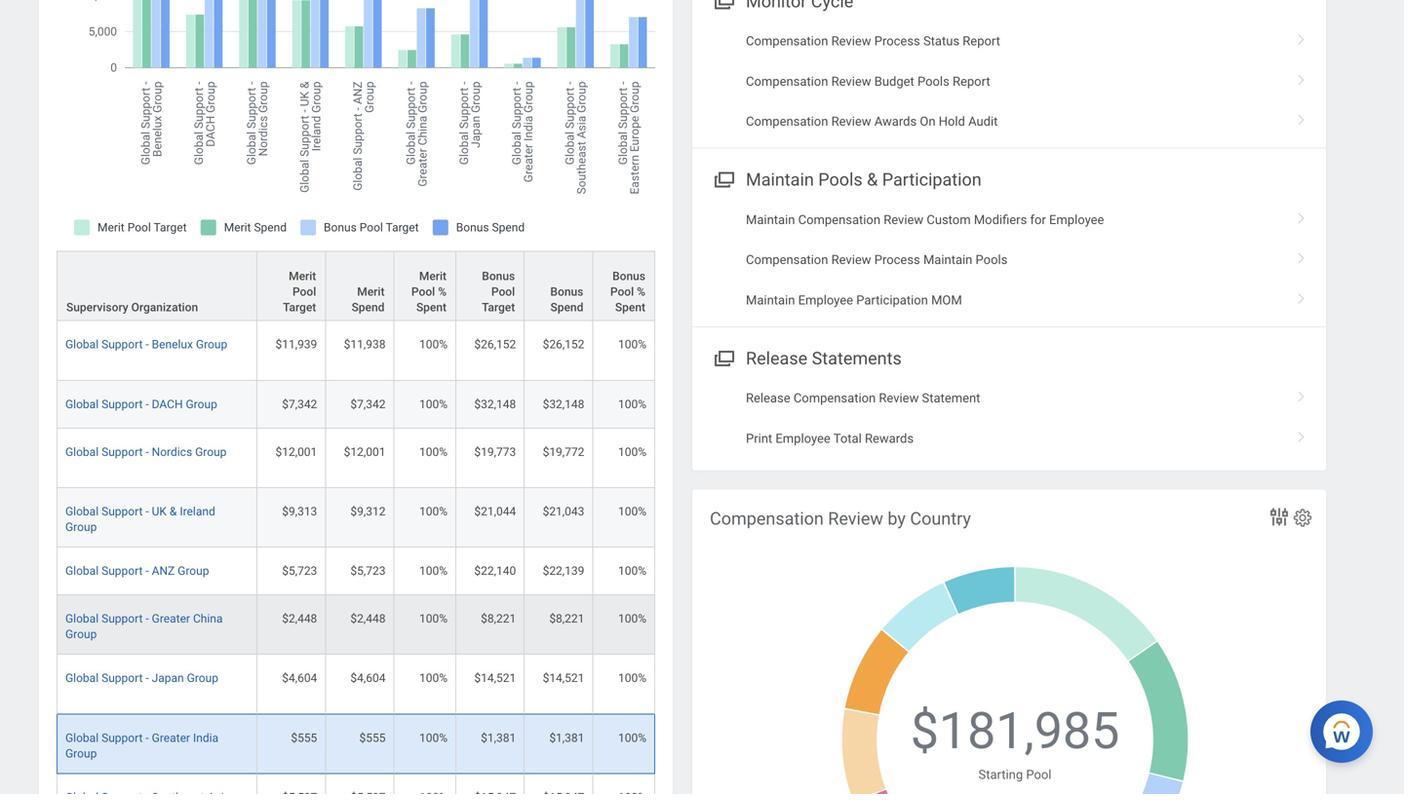 Task type: vqa. For each thing, say whether or not it's contained in the screenshot.


Task type: locate. For each thing, give the bounding box(es) containing it.
print employee total rewards link
[[692, 419, 1326, 459]]

1 horizontal spatial $32,148
[[543, 398, 584, 411]]

5 support from the top
[[101, 565, 143, 578]]

group right japan
[[187, 672, 218, 686]]

- left nordics
[[146, 445, 149, 459]]

release left statements on the top
[[746, 349, 808, 369]]

- left benelux
[[146, 338, 149, 352]]

0 vertical spatial greater
[[152, 612, 190, 626]]

global for global support - nordics group
[[65, 445, 99, 459]]

pool right bonus spend
[[610, 285, 634, 299]]

$21,043
[[543, 505, 584, 519]]

merit inside the merit pool target
[[289, 270, 316, 283]]

1 vertical spatial report
[[953, 74, 990, 89]]

compensation down the maintain pools & participation
[[798, 212, 881, 227]]

5 global from the top
[[65, 565, 99, 578]]

1 horizontal spatial $26,152
[[543, 338, 584, 352]]

compensation review awards on hold audit
[[746, 114, 998, 129]]

1 horizontal spatial &
[[867, 170, 878, 190]]

global inside global support - dach group link
[[65, 398, 99, 411]]

india
[[193, 732, 218, 745]]

chevron right image inside the print employee total rewards link
[[1289, 425, 1314, 444]]

& inside global support - uk & ireland group
[[170, 505, 177, 519]]

global for global support - anz group
[[65, 565, 99, 578]]

statement
[[922, 391, 980, 406]]

pool for bonus pool % spent
[[610, 285, 634, 299]]

1 horizontal spatial spend
[[550, 301, 583, 315]]

1 vertical spatial employee
[[798, 293, 853, 308]]

spent inside 'merit pool % spent'
[[416, 301, 447, 315]]

bonus inside bonus pool target
[[482, 270, 515, 283]]

1 horizontal spatial $12,001
[[344, 445, 386, 459]]

global inside the global support - benelux group link
[[65, 338, 99, 352]]

bonus inside bonus pool % spent
[[612, 270, 646, 283]]

review up compensation review budget pools report
[[831, 34, 871, 48]]

0 horizontal spatial $8,221
[[481, 612, 516, 626]]

1 horizontal spatial $14,521
[[543, 672, 584, 686]]

1 target from the left
[[283, 301, 316, 315]]

0 vertical spatial menu group image
[[710, 165, 736, 192]]

- left the india
[[146, 732, 149, 745]]

greater inside global support - greater china group
[[152, 612, 190, 626]]

3 - from the top
[[146, 445, 149, 459]]

merit inside 'merit pool % spent'
[[419, 270, 447, 283]]

$26,152
[[474, 338, 516, 352], [543, 338, 584, 352]]

chevron right image inside compensation review budget pools report link
[[1289, 67, 1314, 87]]

1 $32,148 from the left
[[474, 398, 516, 411]]

1 $8,221 from the left
[[481, 612, 516, 626]]

1 spent from the left
[[416, 301, 447, 315]]

4 support from the top
[[101, 505, 143, 519]]

group right nordics
[[195, 445, 227, 459]]

greater left the india
[[152, 732, 190, 745]]

$32,148 up $19,772
[[543, 398, 584, 411]]

& down 'compensation review awards on hold audit'
[[867, 170, 878, 190]]

$26,152 down bonus spend
[[543, 338, 584, 352]]

support left nordics
[[101, 445, 143, 459]]

0 vertical spatial &
[[867, 170, 878, 190]]

support left uk
[[101, 505, 143, 519]]

maintain inside maintain compensation review custom modifiers for employee link
[[746, 212, 795, 227]]

$12,001 up $9,312
[[344, 445, 386, 459]]

bonus for bonus pool % spent
[[612, 270, 646, 283]]

target
[[283, 301, 316, 315], [482, 301, 515, 315]]

maintain inside maintain employee participation mom link
[[746, 293, 795, 308]]

review left budget
[[831, 74, 871, 89]]

% inside bonus pool % spent
[[637, 285, 646, 299]]

2 spent from the left
[[615, 301, 646, 315]]

$1,381
[[481, 732, 516, 745], [549, 732, 584, 745]]

pools down 'compensation review awards on hold audit'
[[818, 170, 863, 190]]

global
[[65, 338, 99, 352], [65, 398, 99, 411], [65, 445, 99, 459], [65, 505, 99, 519], [65, 565, 99, 578], [65, 612, 99, 626], [65, 672, 99, 686], [65, 732, 99, 745]]

1 vertical spatial release
[[746, 391, 790, 406]]

0 vertical spatial list
[[692, 21, 1326, 142]]

review for maintain
[[831, 253, 871, 267]]

greater
[[152, 612, 190, 626], [152, 732, 190, 745]]

- for global support - benelux group
[[146, 338, 149, 352]]

review down compensation review budget pools report
[[831, 114, 871, 129]]

100%
[[419, 338, 448, 352], [618, 338, 646, 352], [419, 398, 448, 411], [618, 398, 646, 411], [419, 445, 448, 459], [618, 445, 646, 459], [419, 505, 448, 519], [618, 505, 646, 519], [419, 565, 448, 578], [618, 565, 646, 578], [419, 612, 448, 626], [618, 612, 646, 626], [419, 672, 448, 686], [618, 672, 646, 686], [419, 732, 448, 745], [618, 732, 646, 745]]

4 global from the top
[[65, 505, 99, 519]]

2 target from the left
[[482, 301, 515, 315]]

chevron right image inside maintain compensation review custom modifiers for employee link
[[1289, 206, 1314, 225]]

supervisory organization
[[66, 301, 198, 315]]

support left dach
[[101, 398, 143, 411]]

$8,221 down $22,140 on the bottom
[[481, 612, 516, 626]]

1 process from the top
[[874, 34, 920, 48]]

- for global support - anz group
[[146, 565, 149, 578]]

global down global support - anz group
[[65, 612, 99, 626]]

pools
[[918, 74, 950, 89], [818, 170, 863, 190], [976, 253, 1008, 267]]

0 horizontal spatial merit
[[289, 270, 316, 283]]

0 horizontal spatial $555
[[291, 732, 317, 745]]

chevron right image for compensation review process status report
[[1289, 27, 1314, 46]]

0 horizontal spatial $1,381
[[481, 732, 516, 745]]

1 horizontal spatial $7,342
[[350, 398, 386, 411]]

-
[[146, 338, 149, 352], [146, 398, 149, 411], [146, 445, 149, 459], [146, 505, 149, 519], [146, 565, 149, 578], [146, 612, 149, 626], [146, 672, 149, 686], [146, 732, 149, 745]]

6 support from the top
[[101, 612, 143, 626]]

spend
[[352, 301, 385, 315], [550, 301, 583, 315]]

& right uk
[[170, 505, 177, 519]]

1 horizontal spatial $4,604
[[350, 672, 386, 686]]

- inside global support - greater china group
[[146, 612, 149, 626]]

0 horizontal spatial target
[[283, 301, 316, 315]]

review for status
[[831, 34, 871, 48]]

1 - from the top
[[146, 338, 149, 352]]

list for release statements
[[692, 378, 1326, 459]]

3 list from the top
[[692, 378, 1326, 459]]

1 % from the left
[[438, 285, 447, 299]]

1 $12,001 from the left
[[275, 445, 317, 459]]

merit pool target
[[283, 270, 316, 315]]

support left japan
[[101, 672, 143, 686]]

2 $5,723 from the left
[[350, 565, 386, 578]]

2 $7,342 from the left
[[350, 398, 386, 411]]

bonus spend
[[550, 285, 583, 315]]

pool right merit spend
[[411, 285, 435, 299]]

report right 'status'
[[963, 34, 1000, 48]]

- for global support - uk & ireland group
[[146, 505, 149, 519]]

1 list from the top
[[692, 21, 1326, 142]]

2 support from the top
[[101, 398, 143, 411]]

group up global support - japan group link
[[65, 628, 97, 642]]

2 vertical spatial employee
[[776, 432, 831, 446]]

7 row from the top
[[57, 596, 655, 655]]

spent inside bonus pool % spent
[[615, 301, 646, 315]]

support for global support - japan group
[[101, 672, 143, 686]]

review for pools
[[831, 74, 871, 89]]

employee right for
[[1049, 212, 1104, 227]]

3 global from the top
[[65, 445, 99, 459]]

compensation review process status report
[[746, 34, 1000, 48]]

chevron right image for compensation review process maintain pools
[[1289, 246, 1314, 265]]

support down global support - japan group
[[101, 732, 143, 745]]

$4,604
[[282, 672, 317, 686], [350, 672, 386, 686]]

spent left bonus pool target popup button
[[416, 301, 447, 315]]

2 row from the top
[[57, 321, 655, 381]]

- inside global support - uk & ireland group
[[146, 505, 149, 519]]

pool inside bonus pool % spent
[[610, 285, 634, 299]]

3 row from the top
[[57, 381, 655, 429]]

global support - greater india group
[[65, 732, 218, 761]]

merit for merit pool target
[[289, 270, 316, 283]]

2 process from the top
[[874, 253, 920, 267]]

compensation up 'compensation review awards on hold audit'
[[746, 74, 828, 89]]

review left custom
[[884, 212, 924, 227]]

compensation for compensation review awards on hold audit
[[746, 114, 828, 129]]

global for global support - greater china group
[[65, 612, 99, 626]]

compensation review budget pools report link
[[692, 61, 1326, 102]]

review
[[831, 34, 871, 48], [831, 74, 871, 89], [831, 114, 871, 129], [884, 212, 924, 227], [831, 253, 871, 267], [879, 391, 919, 406], [828, 509, 883, 529]]

hold
[[939, 114, 965, 129]]

process up budget
[[874, 34, 920, 48]]

merit pool % spent button
[[394, 252, 455, 320]]

pools down modifiers
[[976, 253, 1008, 267]]

3 support from the top
[[101, 445, 143, 459]]

0 vertical spatial process
[[874, 34, 920, 48]]

compensation down compensation review budget pools report
[[746, 114, 828, 129]]

participation
[[882, 170, 982, 190], [856, 293, 928, 308]]

% inside 'merit pool % spent'
[[438, 285, 447, 299]]

global down supervisory
[[65, 338, 99, 352]]

support for global support - dach group
[[101, 398, 143, 411]]

8 support from the top
[[101, 732, 143, 745]]

support for global support - greater india group
[[101, 732, 143, 745]]

$5,723 down $9,312
[[350, 565, 386, 578]]

menu group image
[[710, 165, 736, 192], [710, 344, 736, 371]]

2 global from the top
[[65, 398, 99, 411]]

maintain
[[746, 170, 814, 190], [746, 212, 795, 227], [923, 253, 973, 267], [746, 293, 795, 308]]

maintain employee participation mom link
[[692, 280, 1326, 321]]

merit inside merit spend
[[357, 285, 385, 299]]

bonus spend button
[[525, 252, 592, 320]]

japan
[[152, 672, 184, 686]]

spent
[[416, 301, 447, 315], [615, 301, 646, 315]]

$26,152 down bonus pool target
[[474, 338, 516, 352]]

process
[[874, 34, 920, 48], [874, 253, 920, 267]]

1 vertical spatial menu group image
[[710, 344, 736, 371]]

global inside global support - anz group link
[[65, 565, 99, 578]]

employee right print
[[776, 432, 831, 446]]

target left bonus spend popup button
[[482, 301, 515, 315]]

on
[[920, 114, 936, 129]]

pool for bonus pool target
[[491, 285, 515, 299]]

compensation for compensation review by country
[[710, 509, 824, 529]]

greater left china
[[152, 612, 190, 626]]

- left anz
[[146, 565, 149, 578]]

bonus pool target
[[482, 270, 515, 315]]

maintain employee participation mom
[[746, 293, 962, 308]]

chevron right image for compensation review awards on hold audit
[[1289, 107, 1314, 127]]

0 vertical spatial report
[[963, 34, 1000, 48]]

report
[[963, 34, 1000, 48], [953, 74, 990, 89]]

2 chevron right image from the top
[[1289, 384, 1314, 404]]

compensation up print employee total rewards
[[794, 391, 876, 406]]

pool up "$11,939"
[[292, 285, 316, 299]]

2 menu group image from the top
[[710, 344, 736, 371]]

- left uk
[[146, 505, 149, 519]]

0 horizontal spatial $14,521
[[474, 672, 516, 686]]

list
[[692, 21, 1326, 142], [692, 200, 1326, 321], [692, 378, 1326, 459]]

report up the audit at top
[[953, 74, 990, 89]]

global support - nordics group
[[65, 445, 227, 459]]

bonus right bonus spend popup button
[[612, 270, 646, 283]]

report for compensation review process status report
[[963, 34, 1000, 48]]

row containing global support - dach group
[[57, 381, 655, 429]]

- down global support - anz group
[[146, 612, 149, 626]]

2 chevron right image from the top
[[1289, 67, 1314, 87]]

participation down compensation review process maintain pools
[[856, 293, 928, 308]]

0 horizontal spatial %
[[438, 285, 447, 299]]

pool left bonus spend popup button
[[491, 285, 515, 299]]

$5,723 down '$9,313'
[[282, 565, 317, 578]]

global support - greater china group link
[[65, 609, 223, 642]]

% right bonus spend
[[637, 285, 646, 299]]

greater for india
[[152, 732, 190, 745]]

spent right bonus spend
[[615, 301, 646, 315]]

compensation for compensation review process maintain pools
[[746, 253, 828, 267]]

$32,148 up $19,773
[[474, 398, 516, 411]]

merit pool % spent
[[411, 270, 447, 315]]

row containing global support - uk & ireland group
[[57, 488, 655, 548]]

- for global support - greater china group
[[146, 612, 149, 626]]

1 chevron right image from the top
[[1289, 286, 1314, 306]]

2 list from the top
[[692, 200, 1326, 321]]

support down global support - anz group
[[101, 612, 143, 626]]

support down "supervisory organization"
[[101, 338, 143, 352]]

1 spend from the left
[[352, 301, 385, 315]]

2 $4,604 from the left
[[350, 672, 386, 686]]

global down global support - greater china group
[[65, 672, 99, 686]]

$12,001 up '$9,313'
[[275, 445, 317, 459]]

pool inside the merit pool target
[[292, 285, 316, 299]]

bonus left bonus spend popup button
[[482, 270, 515, 283]]

merit for merit spend
[[357, 285, 385, 299]]

pool inside bonus pool target
[[491, 285, 515, 299]]

6 global from the top
[[65, 612, 99, 626]]

2 horizontal spatial pools
[[976, 253, 1008, 267]]

1 horizontal spatial bonus
[[550, 285, 583, 299]]

chevron right image
[[1289, 27, 1314, 46], [1289, 67, 1314, 87], [1289, 107, 1314, 127], [1289, 206, 1314, 225], [1289, 246, 1314, 265], [1289, 425, 1314, 444]]

1 vertical spatial pools
[[818, 170, 863, 190]]

- for global support - greater india group
[[146, 732, 149, 745]]

0 horizontal spatial $5,723
[[282, 565, 317, 578]]

5 row from the top
[[57, 488, 655, 548]]

support left anz
[[101, 565, 143, 578]]

1 vertical spatial chevron right image
[[1289, 384, 1314, 404]]

2 $32,148 from the left
[[543, 398, 584, 411]]

4 row from the top
[[57, 429, 655, 488]]

support inside global support - greater china group
[[101, 612, 143, 626]]

review up maintain employee participation mom
[[831, 253, 871, 267]]

1 $1,381 from the left
[[481, 732, 516, 745]]

compensation inside 'link'
[[794, 391, 876, 406]]

&
[[867, 170, 878, 190], [170, 505, 177, 519]]

list containing maintain compensation review custom modifiers for employee
[[692, 200, 1326, 321]]

8 row from the top
[[57, 655, 655, 715]]

pool
[[292, 285, 316, 299], [411, 285, 435, 299], [491, 285, 515, 299], [610, 285, 634, 299], [1026, 768, 1052, 782]]

% for bonus
[[637, 285, 646, 299]]

chevron right image for statement
[[1289, 384, 1314, 404]]

row containing merit pool target
[[57, 251, 655, 321]]

7 support from the top
[[101, 672, 143, 686]]

compensation review awards on hold audit link
[[692, 102, 1326, 142]]

1 $555 from the left
[[291, 732, 317, 745]]

0 horizontal spatial $2,448
[[282, 612, 317, 626]]

1 $5,723 from the left
[[282, 565, 317, 578]]

4 chevron right image from the top
[[1289, 206, 1314, 225]]

1 horizontal spatial pools
[[918, 74, 950, 89]]

1 vertical spatial greater
[[152, 732, 190, 745]]

1 horizontal spatial %
[[637, 285, 646, 299]]

2 % from the left
[[637, 285, 646, 299]]

list containing release compensation review statement
[[692, 378, 1326, 459]]

0 horizontal spatial $26,152
[[474, 338, 516, 352]]

chevron right image inside compensation review process maintain pools link
[[1289, 246, 1314, 265]]

group up global support - anz group link
[[65, 521, 97, 534]]

2 vertical spatial list
[[692, 378, 1326, 459]]

8 - from the top
[[146, 732, 149, 745]]

$8,221 down $22,139
[[549, 612, 584, 626]]

list containing compensation review process status report
[[692, 21, 1326, 142]]

0 vertical spatial chevron right image
[[1289, 286, 1314, 306]]

$7,342 down $11,938 at the left of the page
[[350, 398, 386, 411]]

- for global support - nordics group
[[146, 445, 149, 459]]

row containing global support - greater india group
[[57, 715, 655, 775]]

1 support from the top
[[101, 338, 143, 352]]

0 horizontal spatial $12,001
[[275, 445, 317, 459]]

review inside 'link'
[[879, 391, 919, 406]]

1 horizontal spatial $2,448
[[350, 612, 386, 626]]

uk
[[152, 505, 167, 519]]

$12,001
[[275, 445, 317, 459], [344, 445, 386, 459]]

$555
[[291, 732, 317, 745], [359, 732, 386, 745]]

0 horizontal spatial $7,342
[[282, 398, 317, 411]]

1 vertical spatial participation
[[856, 293, 928, 308]]

- inside global support - greater india group
[[146, 732, 149, 745]]

chevron right image
[[1289, 286, 1314, 306], [1289, 384, 1314, 404]]

1 vertical spatial list
[[692, 200, 1326, 321]]

0 horizontal spatial bonus
[[482, 270, 515, 283]]

8 global from the top
[[65, 732, 99, 745]]

report for compensation review budget pools report
[[953, 74, 990, 89]]

spent for merit pool % spent
[[416, 301, 447, 315]]

global inside global support - japan group link
[[65, 672, 99, 686]]

- left japan
[[146, 672, 149, 686]]

release
[[746, 349, 808, 369], [746, 391, 790, 406]]

greater inside global support - greater india group
[[152, 732, 190, 745]]

employee up release statements
[[798, 293, 853, 308]]

6 row from the top
[[57, 548, 655, 596]]

ireland
[[180, 505, 215, 519]]

- left dach
[[146, 398, 149, 411]]

$7,342 down "$11,939"
[[282, 398, 317, 411]]

1 horizontal spatial merit
[[357, 285, 385, 299]]

group
[[196, 338, 227, 352], [186, 398, 217, 411], [195, 445, 227, 459], [65, 521, 97, 534], [178, 565, 209, 578], [65, 628, 97, 642], [187, 672, 218, 686], [65, 747, 97, 761]]

participation up maintain compensation review custom modifiers for employee
[[882, 170, 982, 190]]

1 horizontal spatial spent
[[615, 301, 646, 315]]

5 - from the top
[[146, 565, 149, 578]]

release inside 'link'
[[746, 391, 790, 406]]

1 horizontal spatial $8,221
[[549, 612, 584, 626]]

pool inside 'merit pool % spent'
[[411, 285, 435, 299]]

global down global support - dach group
[[65, 445, 99, 459]]

maintain compensation review custom modifiers for employee
[[746, 212, 1104, 227]]

spend left the bonus pool % spent 'popup button'
[[550, 301, 583, 315]]

3 chevron right image from the top
[[1289, 107, 1314, 127]]

global inside global support - uk & ireland group
[[65, 505, 99, 519]]

7 global from the top
[[65, 672, 99, 686]]

employee for mom
[[798, 293, 853, 308]]

global support - uk & ireland group link
[[65, 501, 215, 534]]

employee
[[1049, 212, 1104, 227], [798, 293, 853, 308], [776, 432, 831, 446]]

1 release from the top
[[746, 349, 808, 369]]

review for country
[[828, 509, 883, 529]]

maintain for maintain compensation review custom modifiers for employee
[[746, 212, 795, 227]]

merit up $11,938 at the left of the page
[[357, 285, 385, 299]]

group right dach
[[186, 398, 217, 411]]

2 - from the top
[[146, 398, 149, 411]]

$7,342
[[282, 398, 317, 411], [350, 398, 386, 411]]

0 vertical spatial release
[[746, 349, 808, 369]]

% left bonus pool target popup button
[[438, 285, 447, 299]]

0 horizontal spatial $4,604
[[282, 672, 317, 686]]

release up print
[[746, 391, 790, 406]]

chevron right image inside maintain employee participation mom link
[[1289, 286, 1314, 306]]

compensation
[[746, 34, 828, 48], [746, 74, 828, 89], [746, 114, 828, 129], [798, 212, 881, 227], [746, 253, 828, 267], [794, 391, 876, 406], [710, 509, 824, 529]]

1 greater from the top
[[152, 612, 190, 626]]

merit left bonus pool target popup button
[[419, 270, 447, 283]]

target inside merit pool target popup button
[[283, 301, 316, 315]]

target up "$11,939"
[[283, 301, 316, 315]]

1 vertical spatial &
[[170, 505, 177, 519]]

1 row from the top
[[57, 251, 655, 321]]

global left uk
[[65, 505, 99, 519]]

chevron right image for maintain compensation review custom modifiers for employee
[[1289, 206, 1314, 225]]

global down global support - uk & ireland group
[[65, 565, 99, 578]]

chevron right image inside compensation review process status report link
[[1289, 27, 1314, 46]]

2 greater from the top
[[152, 732, 190, 745]]

review left by on the right bottom of page
[[828, 509, 883, 529]]

compensation up compensation review budget pools report
[[746, 34, 828, 48]]

menu group image
[[710, 0, 736, 13]]

0 horizontal spatial &
[[170, 505, 177, 519]]

merit left merit spend popup button on the top of the page
[[289, 270, 316, 283]]

global down global support - japan group
[[65, 732, 99, 745]]

pool right the starting
[[1026, 768, 1052, 782]]

$2,448
[[282, 612, 317, 626], [350, 612, 386, 626]]

group down global support - japan group
[[65, 747, 97, 761]]

maintain inside compensation review process maintain pools link
[[923, 253, 973, 267]]

review up rewards
[[879, 391, 919, 406]]

process down maintain compensation review custom modifiers for employee
[[874, 253, 920, 267]]

6 chevron right image from the top
[[1289, 425, 1314, 444]]

1 horizontal spatial $5,723
[[350, 565, 386, 578]]

bonus for bonus pool target
[[482, 270, 515, 283]]

spend inside bonus spend
[[550, 301, 583, 315]]

support inside global support - greater india group
[[101, 732, 143, 745]]

1 horizontal spatial target
[[482, 301, 515, 315]]

1 menu group image from the top
[[710, 165, 736, 192]]

2 release from the top
[[746, 391, 790, 406]]

global up global support - nordics group link
[[65, 398, 99, 411]]

spend up $11,938 at the left of the page
[[352, 301, 385, 315]]

bonus left the bonus pool % spent 'popup button'
[[550, 285, 583, 299]]

2 spend from the left
[[550, 301, 583, 315]]

$11,938
[[344, 338, 386, 352]]

chevron right image for mom
[[1289, 286, 1314, 306]]

9 row from the top
[[57, 715, 655, 775]]

pool inside $181,985 starting pool
[[1026, 768, 1052, 782]]

1 chevron right image from the top
[[1289, 27, 1314, 46]]

1 $14,521 from the left
[[474, 672, 516, 686]]

compensation down print
[[710, 509, 824, 529]]

chevron right image inside compensation review awards on hold audit link
[[1289, 107, 1314, 127]]

1 global from the top
[[65, 338, 99, 352]]

1 vertical spatial process
[[874, 253, 920, 267]]

0 horizontal spatial spent
[[416, 301, 447, 315]]

2 horizontal spatial merit
[[419, 270, 447, 283]]

global inside global support - greater india group
[[65, 732, 99, 745]]

2 horizontal spatial bonus
[[612, 270, 646, 283]]

rewards
[[865, 432, 914, 446]]

row
[[57, 251, 655, 321], [57, 321, 655, 381], [57, 381, 655, 429], [57, 429, 655, 488], [57, 488, 655, 548], [57, 548, 655, 596], [57, 596, 655, 655], [57, 655, 655, 715], [57, 715, 655, 775], [57, 775, 655, 795]]

global inside global support - greater china group
[[65, 612, 99, 626]]

6 - from the top
[[146, 612, 149, 626]]

1 horizontal spatial $1,381
[[549, 732, 584, 745]]

mom
[[931, 293, 962, 308]]

$19,773
[[474, 445, 516, 459]]

4 - from the top
[[146, 505, 149, 519]]

1 horizontal spatial $555
[[359, 732, 386, 745]]

compensation for compensation review process status report
[[746, 34, 828, 48]]

compensation up maintain employee participation mom
[[746, 253, 828, 267]]

merit spend button
[[326, 252, 393, 320]]

chevron right image inside "release compensation review statement" 'link'
[[1289, 384, 1314, 404]]

pools right budget
[[918, 74, 950, 89]]

target inside bonus pool target popup button
[[482, 301, 515, 315]]

2 $555 from the left
[[359, 732, 386, 745]]

global support - anz group link
[[65, 561, 209, 578]]

global for global support - dach group
[[65, 398, 99, 411]]

global inside global support - nordics group link
[[65, 445, 99, 459]]

custom
[[927, 212, 971, 227]]

support inside global support - uk & ireland group
[[101, 505, 143, 519]]

$8,221
[[481, 612, 516, 626], [549, 612, 584, 626]]

5 chevron right image from the top
[[1289, 246, 1314, 265]]

1 $7,342 from the left
[[282, 398, 317, 411]]

0 horizontal spatial spend
[[352, 301, 385, 315]]

merit spend
[[352, 285, 385, 315]]

7 - from the top
[[146, 672, 149, 686]]

chevron right image for compensation review budget pools report
[[1289, 67, 1314, 87]]

2 $1,381 from the left
[[549, 732, 584, 745]]

group right benelux
[[196, 338, 227, 352]]

0 horizontal spatial $32,148
[[474, 398, 516, 411]]



Task type: describe. For each thing, give the bounding box(es) containing it.
status
[[923, 34, 960, 48]]

$22,139
[[543, 565, 584, 578]]

0 vertical spatial participation
[[882, 170, 982, 190]]

2 $8,221 from the left
[[549, 612, 584, 626]]

bonus pool target button
[[456, 252, 524, 320]]

menu group image for release statements
[[710, 344, 736, 371]]

row containing global support - benelux group
[[57, 321, 655, 381]]

pool for merit pool % spent
[[411, 285, 435, 299]]

print
[[746, 432, 772, 446]]

group inside global support - greater india group
[[65, 747, 97, 761]]

$181,985 starting pool
[[910, 702, 1120, 782]]

global for global support - uk & ireland group
[[65, 505, 99, 519]]

global support - benelux group link
[[65, 334, 227, 352]]

spend for bonus
[[550, 301, 583, 315]]

bonus for bonus spend
[[550, 285, 583, 299]]

maintain for maintain employee participation mom
[[746, 293, 795, 308]]

print employee total rewards
[[746, 432, 914, 446]]

$9,313
[[282, 505, 317, 519]]

spend for merit
[[352, 301, 385, 315]]

$21,044
[[474, 505, 516, 519]]

$9,312
[[350, 505, 386, 519]]

country
[[910, 509, 971, 529]]

global for global support - japan group
[[65, 672, 99, 686]]

support for global support - nordics group
[[101, 445, 143, 459]]

participation inside list
[[856, 293, 928, 308]]

dach
[[152, 398, 183, 411]]

budget
[[874, 74, 914, 89]]

modifiers
[[974, 212, 1027, 227]]

target for bonus pool target
[[482, 301, 515, 315]]

maintain for maintain pools & participation
[[746, 170, 814, 190]]

maintain compensation review custom modifiers for employee link
[[692, 200, 1326, 240]]

spent for bonus pool % spent
[[615, 301, 646, 315]]

list for maintain pools & participation
[[692, 200, 1326, 321]]

1 $2,448 from the left
[[282, 612, 317, 626]]

pool for merit pool target
[[292, 285, 316, 299]]

compensation review process maintain pools
[[746, 253, 1008, 267]]

row containing global support - anz group
[[57, 548, 655, 596]]

support for global support - anz group
[[101, 565, 143, 578]]

2 $14,521 from the left
[[543, 672, 584, 686]]

global support - anz group
[[65, 565, 209, 578]]

global support - greater china group
[[65, 612, 223, 642]]

2 vertical spatial pools
[[976, 253, 1008, 267]]

merit pool target button
[[258, 252, 325, 320]]

global support - benelux group
[[65, 338, 227, 352]]

greater for china
[[152, 612, 190, 626]]

release for release statements
[[746, 349, 808, 369]]

$181,985 button
[[910, 698, 1123, 766]]

$19,772
[[543, 445, 584, 459]]

maintain pools & participation
[[746, 170, 982, 190]]

configure compensation review by country image
[[1292, 508, 1313, 529]]

anz
[[152, 565, 175, 578]]

group inside global support - uk & ireland group
[[65, 521, 97, 534]]

global for global support - greater india group
[[65, 732, 99, 745]]

employee for rewards
[[776, 432, 831, 446]]

menu group image for maintain pools & participation
[[710, 165, 736, 192]]

support for global support - uk & ireland group
[[101, 505, 143, 519]]

process for status
[[874, 34, 920, 48]]

0 horizontal spatial pools
[[818, 170, 863, 190]]

by
[[888, 509, 906, 529]]

merit for merit pool % spent
[[419, 270, 447, 283]]

compensation review by country element
[[692, 490, 1326, 795]]

nordics
[[152, 445, 192, 459]]

row containing global support - nordics group
[[57, 429, 655, 488]]

global support - japan group
[[65, 672, 218, 686]]

target for merit pool target
[[283, 301, 316, 315]]

global support - dach group
[[65, 398, 217, 411]]

$11,939
[[275, 338, 317, 352]]

- for global support - dach group
[[146, 398, 149, 411]]

1 $4,604 from the left
[[282, 672, 317, 686]]

global support - greater india group link
[[65, 728, 218, 761]]

support for global support - greater china group
[[101, 612, 143, 626]]

supervisory organization button
[[58, 252, 257, 320]]

2 $2,448 from the left
[[350, 612, 386, 626]]

chevron right image for print employee total rewards
[[1289, 425, 1314, 444]]

china
[[193, 612, 223, 626]]

$181,985
[[910, 702, 1120, 761]]

release statements
[[746, 349, 902, 369]]

bonus pool % spent button
[[593, 252, 654, 320]]

total
[[833, 432, 862, 446]]

organization
[[131, 301, 198, 315]]

process for maintain
[[874, 253, 920, 267]]

support for global support - benelux group
[[101, 338, 143, 352]]

global support - dach group link
[[65, 394, 217, 411]]

compensation review by country
[[710, 509, 971, 529]]

supervisory
[[66, 301, 128, 315]]

release for release compensation review statement
[[746, 391, 790, 406]]

compensation review budget pools report
[[746, 74, 990, 89]]

row containing global support - japan group
[[57, 655, 655, 715]]

compensation for compensation review budget pools report
[[746, 74, 828, 89]]

starting
[[979, 768, 1023, 782]]

1 $26,152 from the left
[[474, 338, 516, 352]]

release compensation review statement
[[746, 391, 980, 406]]

10 row from the top
[[57, 775, 655, 795]]

awards
[[874, 114, 917, 129]]

global for global support - benelux group
[[65, 338, 99, 352]]

0 vertical spatial pools
[[918, 74, 950, 89]]

global support - japan group link
[[65, 668, 218, 686]]

global support - uk & ireland group
[[65, 505, 215, 534]]

benelux
[[152, 338, 193, 352]]

2 $26,152 from the left
[[543, 338, 584, 352]]

statements
[[812, 349, 902, 369]]

review for on
[[831, 114, 871, 129]]

global support - nordics group link
[[65, 441, 227, 459]]

0 vertical spatial employee
[[1049, 212, 1104, 227]]

group inside global support - greater china group
[[65, 628, 97, 642]]

$22,140
[[474, 565, 516, 578]]

row containing global support - greater china group
[[57, 596, 655, 655]]

% for merit
[[438, 285, 447, 299]]

- for global support - japan group
[[146, 672, 149, 686]]

release compensation review statement link
[[692, 378, 1326, 419]]

bonus pool % spent
[[610, 270, 646, 315]]

group right anz
[[178, 565, 209, 578]]

compensation review process maintain pools link
[[692, 240, 1326, 280]]

configure and view chart data image
[[1268, 506, 1291, 529]]

2 $12,001 from the left
[[344, 445, 386, 459]]

audit
[[968, 114, 998, 129]]

for
[[1030, 212, 1046, 227]]

compensation review process status report link
[[692, 21, 1326, 61]]



